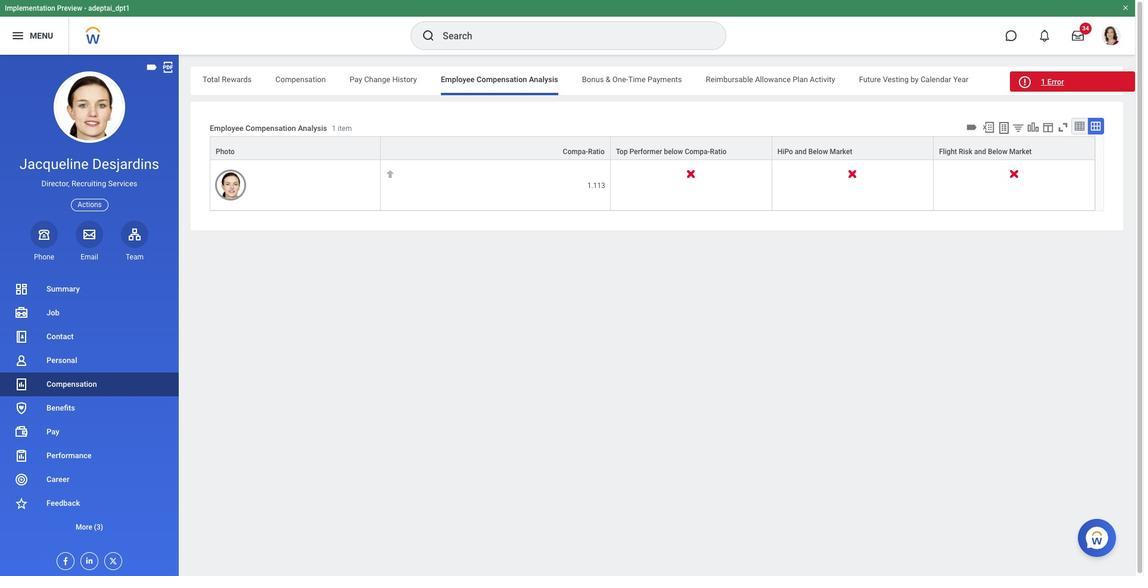 Task type: locate. For each thing, give the bounding box(es) containing it.
one-
[[613, 75, 629, 84]]

employee right the history
[[441, 75, 475, 84]]

2 compa- from the left
[[685, 148, 710, 156]]

0 vertical spatial pay
[[350, 75, 362, 84]]

and
[[795, 148, 807, 156], [975, 148, 986, 156]]

1 vertical spatial employee
[[210, 124, 244, 133]]

benefits
[[46, 404, 75, 413]]

employee for employee compensation analysis
[[441, 75, 475, 84]]

&
[[606, 75, 611, 84]]

compensation
[[276, 75, 326, 84], [477, 75, 527, 84], [246, 124, 296, 133], [46, 380, 97, 389]]

1 vertical spatial tag image
[[966, 121, 979, 134]]

ratio
[[588, 148, 605, 156], [710, 148, 727, 156]]

view worker - expand/collapse chart image
[[1027, 121, 1040, 134]]

0 vertical spatial tag image
[[145, 61, 159, 74]]

top
[[616, 148, 628, 156]]

tag image left export to excel image
[[966, 121, 979, 134]]

career image
[[14, 473, 29, 488]]

1 market from the left
[[830, 148, 853, 156]]

1 ratio from the left
[[588, 148, 605, 156]]

employee
[[441, 75, 475, 84], [210, 124, 244, 133]]

employee compensation analysis 1 item
[[210, 124, 352, 133]]

summary
[[46, 285, 80, 294]]

actions
[[78, 201, 102, 209]]

menu button
[[0, 17, 69, 55]]

1 and from the left
[[795, 148, 807, 156]]

ratio inside popup button
[[710, 148, 727, 156]]

compa- inside popup button
[[685, 148, 710, 156]]

export to worksheets image
[[997, 121, 1012, 135]]

34
[[1083, 25, 1089, 32]]

contact link
[[0, 325, 179, 349]]

list
[[0, 278, 179, 540]]

market down the select to filter grid data icon
[[1010, 148, 1032, 156]]

facebook image
[[57, 554, 70, 567]]

future
[[859, 75, 881, 84]]

performance image
[[14, 449, 29, 464]]

and right hipo
[[795, 148, 807, 156]]

1 horizontal spatial employee
[[441, 75, 475, 84]]

compensation link
[[0, 373, 179, 397]]

compa-ratio
[[563, 148, 605, 156]]

ratio right below
[[710, 148, 727, 156]]

2 market from the left
[[1010, 148, 1032, 156]]

personal link
[[0, 349, 179, 373]]

1 horizontal spatial market
[[1010, 148, 1032, 156]]

0 horizontal spatial ratio
[[588, 148, 605, 156]]

1 vertical spatial 1
[[332, 125, 336, 133]]

pay for pay change history
[[350, 75, 362, 84]]

preview
[[57, 4, 82, 13]]

0 horizontal spatial compa-
[[563, 148, 588, 156]]

1 error button
[[1010, 72, 1136, 92]]

1 left error
[[1041, 77, 1046, 86]]

total
[[203, 75, 220, 84]]

time
[[629, 75, 646, 84]]

activity
[[810, 75, 835, 84]]

ratio inside popup button
[[588, 148, 605, 156]]

2 below from the left
[[988, 148, 1008, 156]]

2 ratio from the left
[[710, 148, 727, 156]]

0 horizontal spatial and
[[795, 148, 807, 156]]

below down "export to worksheets" icon on the top of page
[[988, 148, 1008, 156]]

1 below from the left
[[809, 148, 828, 156]]

1 horizontal spatial analysis
[[529, 75, 558, 84]]

market right hipo
[[830, 148, 853, 156]]

jacqueline desjardins
[[20, 156, 159, 173]]

0 vertical spatial 1
[[1041, 77, 1046, 86]]

0 horizontal spatial below
[[809, 148, 828, 156]]

justify image
[[11, 29, 25, 43]]

hipo and below market button
[[772, 137, 933, 160]]

1 horizontal spatial below
[[988, 148, 1008, 156]]

1 horizontal spatial and
[[975, 148, 986, 156]]

flight
[[939, 148, 957, 156]]

1
[[1041, 77, 1046, 86], [332, 125, 336, 133]]

1 horizontal spatial ratio
[[710, 148, 727, 156]]

mail image
[[82, 228, 97, 242]]

actions button
[[71, 199, 108, 211]]

career link
[[0, 469, 179, 492]]

1 compa- from the left
[[563, 148, 588, 156]]

tab list
[[191, 67, 1124, 95]]

analysis for employee compensation analysis 1 item
[[298, 124, 327, 133]]

0 horizontal spatial pay
[[46, 428, 59, 437]]

recruiting
[[72, 180, 106, 188]]

benefits link
[[0, 397, 179, 421]]

1 inside button
[[1041, 77, 1046, 86]]

tag image left the view printable version (pdf) icon
[[145, 61, 159, 74]]

change
[[364, 75, 391, 84]]

and right the risk at the top right of page
[[975, 148, 986, 156]]

more (3)
[[76, 524, 103, 532]]

0 horizontal spatial market
[[830, 148, 853, 156]]

analysis left bonus
[[529, 75, 558, 84]]

reimbursable
[[706, 75, 753, 84]]

ratio left top
[[588, 148, 605, 156]]

table image
[[1074, 120, 1086, 132]]

row containing photo
[[210, 137, 1096, 160]]

0 horizontal spatial employee
[[210, 124, 244, 133]]

1 horizontal spatial tag image
[[966, 121, 979, 134]]

pay left change
[[350, 75, 362, 84]]

compa- right below
[[685, 148, 710, 156]]

more (3) button
[[0, 521, 179, 535]]

below
[[809, 148, 828, 156], [988, 148, 1008, 156]]

by
[[911, 75, 919, 84]]

contact image
[[14, 330, 29, 345]]

future vesting by calendar year
[[859, 75, 969, 84]]

0 horizontal spatial 1
[[332, 125, 336, 133]]

1 horizontal spatial pay
[[350, 75, 362, 84]]

toolbar
[[964, 118, 1105, 137]]

top performer below compa-ratio
[[616, 148, 727, 156]]

jacqueline
[[20, 156, 89, 173]]

more
[[76, 524, 92, 532]]

hipo
[[778, 148, 793, 156]]

tag image for export to excel image
[[966, 121, 979, 134]]

navigation pane region
[[0, 55, 179, 577]]

flight risk and below market
[[939, 148, 1032, 156]]

below right hipo
[[809, 148, 828, 156]]

compa-ratio above 1.05 element
[[386, 170, 605, 191]]

1 horizontal spatial compa-
[[685, 148, 710, 156]]

pay inside the navigation pane region
[[46, 428, 59, 437]]

personal image
[[14, 354, 29, 368]]

1 left item
[[332, 125, 336, 133]]

year
[[954, 75, 969, 84]]

1 vertical spatial pay
[[46, 428, 59, 437]]

menu
[[30, 31, 53, 40]]

x image
[[105, 554, 118, 567]]

team
[[126, 253, 144, 262]]

compa-
[[563, 148, 588, 156], [685, 148, 710, 156]]

pay down benefits
[[46, 428, 59, 437]]

pay
[[350, 75, 362, 84], [46, 428, 59, 437]]

performer
[[630, 148, 662, 156]]

0 horizontal spatial tag image
[[145, 61, 159, 74]]

1 vertical spatial analysis
[[298, 124, 327, 133]]

below inside flight risk and below market popup button
[[988, 148, 1008, 156]]

tag image
[[145, 61, 159, 74], [966, 121, 979, 134]]

director,
[[41, 180, 70, 188]]

row
[[210, 137, 1096, 160]]

0 horizontal spatial analysis
[[298, 124, 327, 133]]

phone
[[34, 253, 54, 262]]

analysis
[[529, 75, 558, 84], [298, 124, 327, 133]]

email
[[81, 253, 98, 262]]

menu banner
[[0, 0, 1136, 55]]

0 vertical spatial analysis
[[529, 75, 558, 84]]

compa- up 1.113
[[563, 148, 588, 156]]

1.113 row
[[210, 160, 1096, 211]]

pay for pay
[[46, 428, 59, 437]]

pay change history
[[350, 75, 417, 84]]

1 horizontal spatial 1
[[1041, 77, 1046, 86]]

below inside hipo and below market popup button
[[809, 148, 828, 156]]

2 and from the left
[[975, 148, 986, 156]]

0 vertical spatial employee
[[441, 75, 475, 84]]

market
[[830, 148, 853, 156], [1010, 148, 1032, 156]]

analysis up photo popup button
[[298, 124, 327, 133]]

close environment banner image
[[1122, 4, 1130, 11]]

item
[[338, 125, 352, 133]]

employee up photo on the left of the page
[[210, 124, 244, 133]]

and inside flight risk and below market popup button
[[975, 148, 986, 156]]

benefits image
[[14, 402, 29, 416]]



Task type: vqa. For each thing, say whether or not it's contained in the screenshot.
'information' at the top left
no



Task type: describe. For each thing, give the bounding box(es) containing it.
compensation inside list
[[46, 380, 97, 389]]

top performer below compa-ratio button
[[611, 137, 772, 160]]

1 error
[[1041, 77, 1065, 86]]

list containing summary
[[0, 278, 179, 540]]

1.113
[[588, 182, 605, 190]]

view team image
[[128, 228, 142, 242]]

compa-ratio above 1.05 image
[[386, 170, 395, 179]]

director, recruiting services
[[41, 180, 137, 188]]

summary image
[[14, 283, 29, 297]]

bonus
[[582, 75, 604, 84]]

compa- inside popup button
[[563, 148, 588, 156]]

select to filter grid data image
[[1012, 122, 1025, 134]]

email button
[[76, 221, 103, 262]]

export to excel image
[[982, 121, 995, 134]]

implementation
[[5, 4, 55, 13]]

34 button
[[1065, 23, 1092, 49]]

job
[[46, 309, 60, 318]]

allowance
[[755, 75, 791, 84]]

services
[[108, 180, 137, 188]]

phone image
[[36, 228, 52, 242]]

search image
[[421, 29, 436, 43]]

photo button
[[210, 137, 381, 160]]

compensation image
[[14, 378, 29, 392]]

tab list containing total rewards
[[191, 67, 1124, 95]]

implementation preview -   adeptai_dpt1
[[5, 4, 130, 13]]

expand table image
[[1090, 120, 1102, 132]]

more (3) button
[[0, 516, 179, 540]]

hipo and below market
[[778, 148, 853, 156]]

summary link
[[0, 278, 179, 302]]

team jacqueline desjardins element
[[121, 253, 148, 262]]

phone jacqueline desjardins element
[[30, 253, 58, 262]]

below
[[664, 148, 683, 156]]

employee for employee compensation analysis 1 item
[[210, 124, 244, 133]]

view printable version (pdf) image
[[162, 61, 175, 74]]

feedback
[[46, 499, 80, 508]]

error
[[1048, 77, 1065, 86]]

plan
[[793, 75, 808, 84]]

click to view/edit grid preferences image
[[1042, 121, 1055, 134]]

job image
[[14, 306, 29, 321]]

Search Workday  search field
[[443, 23, 702, 49]]

performance
[[46, 452, 92, 461]]

performance link
[[0, 445, 179, 469]]

pay link
[[0, 421, 179, 445]]

analysis for employee compensation analysis
[[529, 75, 558, 84]]

feedback image
[[14, 497, 29, 511]]

career
[[46, 476, 69, 485]]

total rewards
[[203, 75, 252, 84]]

1 inside employee compensation analysis 1 item
[[332, 125, 336, 133]]

inbox large image
[[1072, 30, 1084, 42]]

team link
[[121, 221, 148, 262]]

feedback link
[[0, 492, 179, 516]]

bonus & one-time payments
[[582, 75, 682, 84]]

vesting
[[883, 75, 909, 84]]

adeptai_dpt1
[[88, 4, 130, 13]]

history
[[392, 75, 417, 84]]

compa-ratio button
[[381, 137, 610, 160]]

payments
[[648, 75, 682, 84]]

notifications large image
[[1039, 30, 1051, 42]]

desjardins
[[92, 156, 159, 173]]

personal
[[46, 356, 77, 365]]

(3)
[[94, 524, 103, 532]]

fullscreen image
[[1057, 121, 1070, 134]]

tag image for the view printable version (pdf) icon
[[145, 61, 159, 74]]

employee's photo (jacqueline desjardins) image
[[215, 170, 246, 201]]

flight risk and below market button
[[934, 137, 1095, 160]]

photo
[[216, 148, 235, 156]]

phone button
[[30, 221, 58, 262]]

rewards
[[222, 75, 252, 84]]

email jacqueline desjardins element
[[76, 253, 103, 262]]

reimbursable allowance plan activity
[[706, 75, 835, 84]]

employee compensation analysis
[[441, 75, 558, 84]]

profile logan mcneil image
[[1102, 26, 1121, 48]]

pay image
[[14, 426, 29, 440]]

linkedin image
[[81, 554, 94, 566]]

-
[[84, 4, 86, 13]]

job link
[[0, 302, 179, 325]]

and inside hipo and below market popup button
[[795, 148, 807, 156]]

exclamation image
[[1020, 78, 1029, 87]]

risk
[[959, 148, 973, 156]]

contact
[[46, 333, 74, 342]]

calendar
[[921, 75, 952, 84]]



